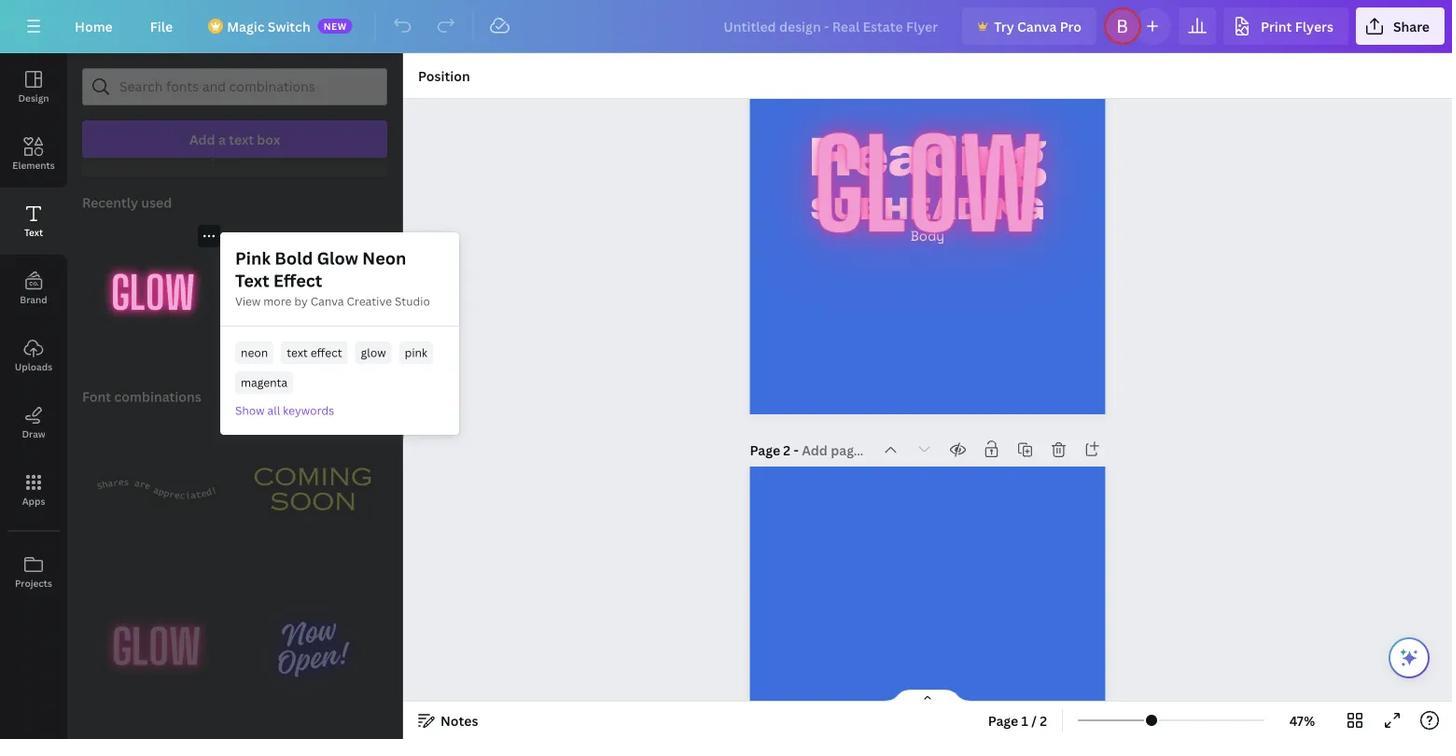 Task type: locate. For each thing, give the bounding box(es) containing it.
apps button
[[0, 456, 67, 524]]

pink bold glow neon text effect view more by canva creative studio
[[235, 247, 430, 309]]

1 horizontal spatial page
[[988, 712, 1018, 729]]

text inside button
[[229, 130, 254, 148]]

0 vertical spatial 2
[[783, 441, 791, 459]]

a
[[218, 130, 226, 148], [122, 146, 128, 161]]

design button
[[0, 53, 67, 120]]

add a little bit of body text
[[97, 146, 242, 161]]

glow button
[[355, 342, 392, 364]]

print flyers
[[1261, 17, 1334, 35]]

add left little
[[97, 146, 119, 161]]

0 horizontal spatial add
[[97, 146, 119, 161]]

group
[[82, 415, 231, 564], [238, 415, 387, 564], [82, 571, 231, 720], [238, 571, 387, 720]]

text
[[229, 130, 254, 148], [221, 146, 242, 161], [287, 345, 308, 360]]

a right body
[[218, 130, 226, 148]]

canva inside button
[[1017, 17, 1057, 35]]

canva right the by
[[311, 294, 344, 309]]

a inside add a little bit of body text button
[[122, 146, 128, 161]]

2 left -
[[783, 441, 791, 459]]

effect
[[311, 345, 342, 360]]

little
[[131, 146, 156, 161]]

canva inside pink bold glow neon text effect view more by canva creative studio
[[311, 294, 344, 309]]

subheading
[[810, 192, 1045, 226]]

pink button
[[399, 342, 433, 364]]

0 horizontal spatial glow
[[361, 345, 386, 360]]

a for little
[[122, 146, 128, 161]]

0 vertical spatial page
[[750, 441, 780, 459]]

body
[[190, 146, 218, 161]]

neon
[[362, 247, 406, 270]]

page left 1
[[988, 712, 1018, 729]]

file button
[[135, 7, 188, 45]]

1 horizontal spatial a
[[218, 130, 226, 148]]

by
[[294, 294, 308, 309]]

page left -
[[750, 441, 780, 459]]

glow inside button
[[361, 345, 386, 360]]

box
[[257, 130, 280, 148]]

add inside button
[[97, 146, 119, 161]]

0 horizontal spatial page
[[750, 441, 780, 459]]

file
[[150, 17, 173, 35]]

text button
[[0, 188, 67, 255]]

Design title text field
[[709, 7, 955, 45]]

add inside button
[[189, 130, 215, 148]]

magic
[[227, 17, 265, 35]]

1 vertical spatial 2
[[1040, 712, 1047, 729]]

uploads button
[[0, 322, 67, 389]]

page
[[750, 441, 780, 459], [988, 712, 1018, 729]]

1 horizontal spatial add
[[189, 130, 215, 148]]

text left effect
[[287, 345, 308, 360]]

projects
[[15, 577, 52, 589]]

canva right try
[[1017, 17, 1057, 35]]

share button
[[1356, 7, 1445, 45]]

1 vertical spatial canva
[[311, 294, 344, 309]]

0 vertical spatial text
[[24, 226, 43, 238]]

add a little bit of body text button
[[82, 131, 387, 176]]

1 horizontal spatial glow
[[813, 112, 1043, 258]]

add for add a little bit of body text
[[97, 146, 119, 161]]

Search fonts and combinations search field
[[119, 69, 350, 105]]

0 horizontal spatial a
[[122, 146, 128, 161]]

add
[[189, 130, 215, 148], [97, 146, 119, 161]]

1 horizontal spatial 2
[[1040, 712, 1047, 729]]

elements
[[12, 159, 55, 171]]

0 horizontal spatial text
[[24, 226, 43, 238]]

text right body
[[221, 146, 242, 161]]

studio
[[395, 294, 430, 309]]

1 vertical spatial page
[[988, 712, 1018, 729]]

1 horizontal spatial canva
[[1017, 17, 1057, 35]]

0 vertical spatial canva
[[1017, 17, 1057, 35]]

0 vertical spatial glow
[[813, 112, 1043, 258]]

share
[[1393, 17, 1430, 35]]

magic switch
[[227, 17, 310, 35]]

canva assistant image
[[1398, 647, 1420, 669]]

add a text box
[[189, 130, 280, 148]]

1 horizontal spatial text
[[235, 269, 269, 292]]

show pages image
[[883, 689, 973, 704]]

recently used
[[82, 193, 172, 211]]

neon button
[[235, 342, 274, 364]]

text
[[24, 226, 43, 238], [235, 269, 269, 292]]

1 vertical spatial glow
[[361, 345, 386, 360]]

show all keywords button
[[235, 401, 334, 420]]

magenta
[[241, 375, 288, 390]]

brand button
[[0, 255, 67, 322]]

show all keywords
[[235, 403, 334, 418]]

body
[[911, 225, 945, 246]]

a left little
[[122, 146, 128, 161]]

text up brand button
[[24, 226, 43, 238]]

brand
[[20, 293, 47, 306]]

view more by canva creative studio button
[[235, 292, 430, 311]]

add for add a text box
[[189, 130, 215, 148]]

a inside add a text box button
[[218, 130, 226, 148]]

glow
[[813, 112, 1043, 258], [361, 345, 386, 360]]

0 horizontal spatial canva
[[311, 294, 344, 309]]

draw button
[[0, 389, 67, 456]]

draw
[[22, 427, 45, 440]]

of
[[176, 146, 187, 161]]

page inside button
[[988, 712, 1018, 729]]

Page title text field
[[802, 441, 870, 459]]

heading subheading body
[[808, 128, 1046, 246]]

elements button
[[0, 120, 67, 188]]

text left box
[[229, 130, 254, 148]]

try
[[994, 17, 1014, 35]]

canva
[[1017, 17, 1057, 35], [311, 294, 344, 309]]

1
[[1021, 712, 1028, 729]]

1 vertical spatial text
[[235, 269, 269, 292]]

2
[[783, 441, 791, 459], [1040, 712, 1047, 729]]

47% button
[[1272, 706, 1333, 735]]

text up view
[[235, 269, 269, 292]]

notes
[[441, 712, 478, 729]]

add right of
[[189, 130, 215, 148]]

2 right /
[[1040, 712, 1047, 729]]

magenta button
[[235, 371, 293, 394]]

position
[[418, 67, 470, 84]]

hide image
[[402, 351, 414, 441]]



Task type: vqa. For each thing, say whether or not it's contained in the screenshot.
the right List
no



Task type: describe. For each thing, give the bounding box(es) containing it.
uploads
[[15, 360, 52, 373]]

creative
[[347, 294, 392, 309]]

main menu bar
[[0, 0, 1452, 53]]

combinations
[[114, 388, 201, 405]]

flyers
[[1295, 17, 1334, 35]]

apps
[[22, 495, 45, 507]]

neon
[[241, 345, 268, 360]]

try canva pro
[[994, 17, 1082, 35]]

try canva pro button
[[962, 7, 1097, 45]]

heading
[[808, 128, 1046, 187]]

page for page 1 / 2
[[988, 712, 1018, 729]]

home link
[[60, 7, 128, 45]]

projects button
[[0, 539, 67, 606]]

pro
[[1060, 17, 1082, 35]]

used
[[141, 193, 172, 211]]

notes button
[[411, 706, 486, 735]]

keywords
[[283, 403, 334, 418]]

show
[[235, 403, 265, 418]]

bit
[[159, 146, 173, 161]]

glow
[[317, 247, 358, 270]]

page for page 2 -
[[750, 441, 780, 459]]

text effect
[[287, 345, 342, 360]]

recently
[[82, 193, 138, 211]]

text inside button
[[24, 226, 43, 238]]

design
[[18, 91, 49, 104]]

0 horizontal spatial 2
[[783, 441, 791, 459]]

bold
[[275, 247, 313, 270]]

print flyers button
[[1224, 7, 1349, 45]]

page 1 / 2
[[988, 712, 1047, 729]]

new
[[324, 20, 347, 32]]

-
[[794, 441, 799, 459]]

a for text
[[218, 130, 226, 148]]

text inside pink bold glow neon text effect view more by canva creative studio
[[235, 269, 269, 292]]

pink
[[405, 345, 427, 360]]

view
[[235, 294, 261, 309]]

switch
[[268, 17, 310, 35]]

effect
[[273, 269, 322, 292]]

/
[[1032, 712, 1037, 729]]

position button
[[411, 61, 478, 91]]

pink
[[235, 247, 271, 270]]

font combinations
[[82, 388, 201, 405]]

2 inside button
[[1040, 712, 1047, 729]]

add a text box button
[[82, 120, 387, 158]]

page 2 -
[[750, 441, 802, 459]]

print
[[1261, 17, 1292, 35]]

font
[[82, 388, 111, 405]]

more
[[263, 294, 292, 309]]

47%
[[1290, 712, 1315, 729]]

all
[[267, 403, 280, 418]]

home
[[75, 17, 113, 35]]

side panel tab list
[[0, 53, 67, 606]]

page 1 / 2 button
[[981, 706, 1055, 735]]

text effect button
[[281, 342, 348, 364]]



